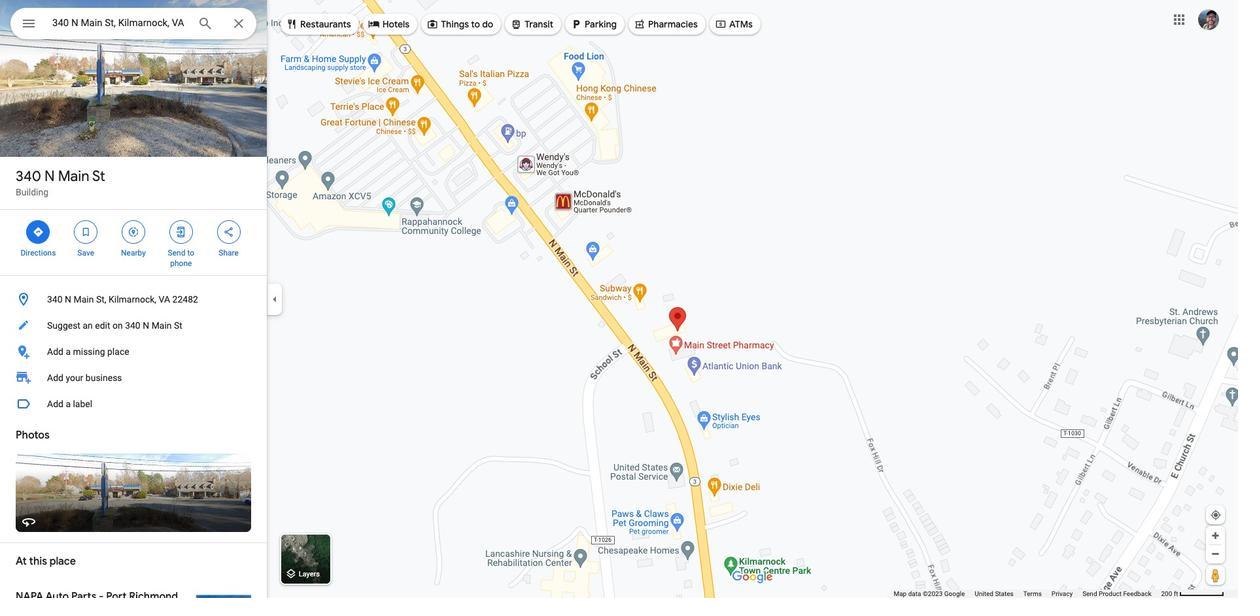 Task type: locate. For each thing, give the bounding box(es) containing it.
n
[[45, 168, 55, 186], [65, 294, 71, 305], [143, 321, 149, 331]]

add inside "link"
[[47, 373, 63, 383]]

0 vertical spatial to
[[471, 18, 480, 30]]

actions for 340 n main st region
[[0, 210, 267, 275]]

0 horizontal spatial place
[[50, 556, 76, 569]]

1 vertical spatial st
[[174, 321, 183, 331]]

340
[[16, 168, 41, 186], [47, 294, 63, 305], [125, 321, 141, 331]]

1 vertical spatial add
[[47, 373, 63, 383]]

340 right on
[[125, 321, 141, 331]]

zoom out image
[[1211, 550, 1221, 559]]

2 vertical spatial 340
[[125, 321, 141, 331]]

©2023
[[923, 591, 943, 598]]

place
[[107, 347, 129, 357], [50, 556, 76, 569]]

0 horizontal spatial to
[[187, 249, 194, 258]]

200
[[1162, 591, 1173, 598]]

n inside "button"
[[65, 294, 71, 305]]

200 ft button
[[1162, 591, 1225, 598]]

n up suggest
[[65, 294, 71, 305]]

show street view coverage image
[[1207, 566, 1226, 586]]

0 horizontal spatial send
[[168, 249, 185, 258]]

2 horizontal spatial 340
[[125, 321, 141, 331]]

2 vertical spatial main
[[152, 321, 172, 331]]

340 inside 340 n main st building
[[16, 168, 41, 186]]

add for add a label
[[47, 399, 63, 410]]

place right 'this'
[[50, 556, 76, 569]]

va
[[159, 294, 170, 305]]

edit
[[95, 321, 110, 331]]

1 vertical spatial to
[[187, 249, 194, 258]]

n inside 340 n main st building
[[45, 168, 55, 186]]

main
[[58, 168, 89, 186], [74, 294, 94, 305], [152, 321, 172, 331]]

 atms
[[715, 17, 753, 31]]

directions
[[21, 249, 56, 258]]

1 a from the top
[[66, 347, 71, 357]]

0 vertical spatial add
[[47, 347, 63, 357]]

transit
[[525, 18, 554, 30]]

main inside 340 n main st building
[[58, 168, 89, 186]]

send inside button
[[1083, 591, 1098, 598]]


[[223, 225, 235, 239]]

340 for st,
[[47, 294, 63, 305]]

1 horizontal spatial to
[[471, 18, 480, 30]]

share
[[219, 249, 239, 258]]

place down on
[[107, 347, 129, 357]]

feedback
[[1124, 591, 1152, 598]]

1 horizontal spatial 340
[[47, 294, 63, 305]]

1 horizontal spatial place
[[107, 347, 129, 357]]

1 horizontal spatial n
[[65, 294, 71, 305]]

 restaurants
[[286, 17, 351, 31]]

add left your
[[47, 373, 63, 383]]

2 horizontal spatial n
[[143, 321, 149, 331]]

2 vertical spatial add
[[47, 399, 63, 410]]

0 vertical spatial send
[[168, 249, 185, 258]]

main for st,
[[74, 294, 94, 305]]

340 up suggest
[[47, 294, 63, 305]]

building
[[16, 187, 48, 198]]

0 vertical spatial main
[[58, 168, 89, 186]]

1 add from the top
[[47, 347, 63, 357]]

to
[[471, 18, 480, 30], [187, 249, 194, 258]]

0 horizontal spatial st
[[92, 168, 105, 186]]

340 for st
[[16, 168, 41, 186]]

zoom in image
[[1211, 531, 1221, 541]]

n up building
[[45, 168, 55, 186]]

a
[[66, 347, 71, 357], [66, 399, 71, 410]]

to inside send to phone
[[187, 249, 194, 258]]

united states button
[[975, 590, 1014, 599]]

2 a from the top
[[66, 399, 71, 410]]

add
[[47, 347, 63, 357], [47, 373, 63, 383], [47, 399, 63, 410]]

340 up building
[[16, 168, 41, 186]]

privacy button
[[1052, 590, 1073, 599]]

0 vertical spatial a
[[66, 347, 71, 357]]

terms
[[1024, 591, 1042, 598]]

restaurants
[[300, 18, 351, 30]]

add for add a missing place
[[47, 347, 63, 357]]

a for label
[[66, 399, 71, 410]]

1 horizontal spatial st
[[174, 321, 183, 331]]

add down suggest
[[47, 347, 63, 357]]


[[21, 14, 37, 33]]

footer containing map data ©2023 google
[[894, 590, 1162, 599]]

0 vertical spatial 340
[[16, 168, 41, 186]]

do
[[482, 18, 494, 30]]

main down va
[[152, 321, 172, 331]]

send left product
[[1083, 591, 1098, 598]]

terms button
[[1024, 590, 1042, 599]]

2 add from the top
[[47, 373, 63, 383]]

at this place
[[16, 556, 76, 569]]

privacy
[[1052, 591, 1073, 598]]

n right on
[[143, 321, 149, 331]]

200 ft
[[1162, 591, 1179, 598]]

0 horizontal spatial n
[[45, 168, 55, 186]]

send inside send to phone
[[168, 249, 185, 258]]

 hotels
[[368, 17, 410, 31]]

0 vertical spatial place
[[107, 347, 129, 357]]

add your business
[[47, 373, 122, 383]]

nearby
[[121, 249, 146, 258]]

send product feedback button
[[1083, 590, 1152, 599]]


[[286, 17, 298, 31]]

place inside add a missing place button
[[107, 347, 129, 357]]


[[368, 17, 380, 31]]

main for st
[[58, 168, 89, 186]]


[[175, 225, 187, 239]]

things
[[441, 18, 469, 30]]

n inside button
[[143, 321, 149, 331]]

st inside button
[[174, 321, 183, 331]]

label
[[73, 399, 92, 410]]

none field inside 340 n main st, kilmarnock, va 22482 field
[[52, 15, 187, 31]]

1 vertical spatial send
[[1083, 591, 1098, 598]]

main left st,
[[74, 294, 94, 305]]

 parking
[[571, 17, 617, 31]]

2 vertical spatial n
[[143, 321, 149, 331]]

340 inside "button"
[[47, 294, 63, 305]]

a left the missing
[[66, 347, 71, 357]]

1 horizontal spatial send
[[1083, 591, 1098, 598]]

show your location image
[[1211, 510, 1222, 522]]


[[80, 225, 92, 239]]

3 add from the top
[[47, 399, 63, 410]]

add a missing place button
[[0, 339, 267, 365]]

footer
[[894, 590, 1162, 599]]

st
[[92, 168, 105, 186], [174, 321, 183, 331]]

1 vertical spatial main
[[74, 294, 94, 305]]

0 vertical spatial st
[[92, 168, 105, 186]]


[[427, 17, 439, 31]]

united states
[[975, 591, 1014, 598]]

send
[[168, 249, 185, 258], [1083, 591, 1098, 598]]

to left do
[[471, 18, 480, 30]]

google maps element
[[0, 0, 1239, 599]]

suggest
[[47, 321, 80, 331]]

1 vertical spatial a
[[66, 399, 71, 410]]

layers
[[299, 571, 320, 579]]


[[715, 17, 727, 31]]

None field
[[52, 15, 187, 31]]

0 vertical spatial n
[[45, 168, 55, 186]]

add left label
[[47, 399, 63, 410]]

1 vertical spatial 340
[[47, 294, 63, 305]]

main inside 340 n main st, kilmarnock, va 22482 "button"
[[74, 294, 94, 305]]

1 vertical spatial n
[[65, 294, 71, 305]]

340 n main st building
[[16, 168, 105, 198]]

to up phone
[[187, 249, 194, 258]]

a left label
[[66, 399, 71, 410]]

main up 
[[58, 168, 89, 186]]

send for send to phone
[[168, 249, 185, 258]]

send up phone
[[168, 249, 185, 258]]

an
[[83, 321, 93, 331]]

ft
[[1174, 591, 1179, 598]]

0 horizontal spatial 340
[[16, 168, 41, 186]]

map data ©2023 google
[[894, 591, 965, 598]]



Task type: vqa. For each thing, say whether or not it's contained in the screenshot.
Add associated with Add a missing place
yes



Task type: describe. For each thing, give the bounding box(es) containing it.
google account: cj baylor  
(christian.baylor@adept.ai) image
[[1199, 9, 1220, 30]]

340 n main st, kilmarnock, va 22482 button
[[0, 287, 267, 313]]

1 vertical spatial place
[[50, 556, 76, 569]]

states
[[996, 591, 1014, 598]]

this
[[29, 556, 47, 569]]

at
[[16, 556, 27, 569]]

n for st,
[[65, 294, 71, 305]]

data
[[909, 591, 922, 598]]

add a label button
[[0, 391, 267, 417]]

your
[[66, 373, 83, 383]]

hotels
[[383, 18, 410, 30]]

collapse side panel image
[[268, 292, 282, 307]]


[[571, 17, 582, 31]]

on
[[113, 321, 123, 331]]

a for missing
[[66, 347, 71, 357]]

add your business link
[[0, 365, 267, 391]]

 pharmacies
[[634, 17, 698, 31]]

kilmarnock,
[[109, 294, 156, 305]]

340 n main st, kilmarnock, va 22482
[[47, 294, 198, 305]]

atms
[[730, 18, 753, 30]]

add a missing place
[[47, 347, 129, 357]]

missing
[[73, 347, 105, 357]]

suggest an edit on 340 n main st button
[[0, 313, 267, 339]]

340 inside button
[[125, 321, 141, 331]]

to inside  things to do
[[471, 18, 480, 30]]

photos
[[16, 429, 50, 442]]

send for send product feedback
[[1083, 591, 1098, 598]]

 things to do
[[427, 17, 494, 31]]

add for add your business
[[47, 373, 63, 383]]

save
[[77, 249, 94, 258]]

340 n main st main content
[[0, 0, 267, 599]]

pharmacies
[[648, 18, 698, 30]]

business
[[86, 373, 122, 383]]

340 N Main St, Kilmarnock, VA 22482 field
[[10, 8, 257, 39]]

footer inside google maps element
[[894, 590, 1162, 599]]

parking
[[585, 18, 617, 30]]

suggest an edit on 340 n main st
[[47, 321, 183, 331]]

map
[[894, 591, 907, 598]]

google
[[945, 591, 965, 598]]

 search field
[[10, 8, 257, 42]]

united
[[975, 591, 994, 598]]

st,
[[96, 294, 106, 305]]

send product feedback
[[1083, 591, 1152, 598]]

send to phone
[[168, 249, 194, 268]]


[[128, 225, 139, 239]]

st inside 340 n main st building
[[92, 168, 105, 186]]

22482
[[172, 294, 198, 305]]


[[511, 17, 522, 31]]

phone
[[170, 259, 192, 268]]

 button
[[10, 8, 47, 42]]

add a label
[[47, 399, 92, 410]]

n for st
[[45, 168, 55, 186]]

product
[[1099, 591, 1122, 598]]


[[32, 225, 44, 239]]


[[634, 17, 646, 31]]

main inside suggest an edit on 340 n main st button
[[152, 321, 172, 331]]

 transit
[[511, 17, 554, 31]]



